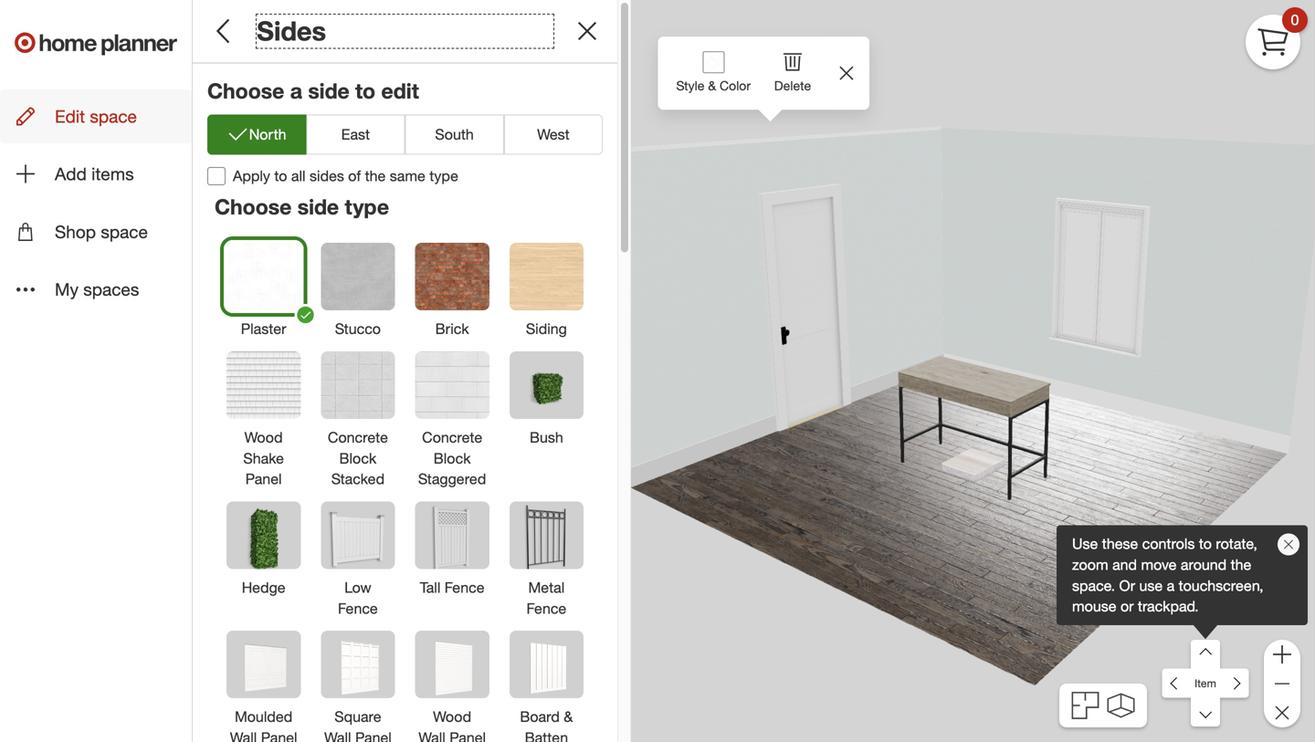 Task type: describe. For each thing, give the bounding box(es) containing it.
space for edit space
[[90, 106, 137, 127]]

wall for wood
[[418, 729, 445, 742]]

add
[[55, 164, 87, 185]]

rotate,
[[1216, 535, 1257, 553]]

a inside use these controls to rotate, zoom and move around the space. or use a touchscreen, mouse or trackpad.
[[1167, 577, 1175, 595]]

delete button
[[762, 37, 824, 106]]

stucco
[[335, 320, 381, 338]]

west
[[537, 126, 570, 143]]

concrete for concrete block staggered
[[422, 429, 482, 447]]

add items
[[55, 164, 134, 185]]

move asset east by 6" image
[[1191, 640, 1220, 669]]

mouse
[[1072, 598, 1116, 616]]

square
[[334, 708, 381, 726]]

move asset north by 6" image
[[1162, 669, 1191, 698]]

square wall panel
[[324, 708, 392, 742]]

fence for tall fence
[[445, 579, 484, 597]]

my
[[55, 279, 79, 300]]

bush
[[530, 429, 563, 447]]

edit space button
[[0, 89, 192, 144]]

north
[[249, 126, 286, 143]]

edit
[[55, 106, 85, 127]]

same
[[390, 167, 425, 185]]

fence for low fence
[[338, 600, 378, 618]]

metal fence
[[527, 579, 566, 618]]

color
[[720, 78, 751, 94]]

moulded wall panel
[[230, 708, 297, 742]]

to for use these controls to rotate, zoom and move around the space. or use a touchscreen, mouse or trackpad.
[[1199, 535, 1212, 553]]

concrete block stacked
[[328, 429, 388, 488]]

north button
[[207, 115, 306, 155]]

delete
[[774, 78, 811, 94]]

top view button icon image
[[1072, 692, 1099, 720]]

east button
[[306, 115, 405, 155]]

style
[[676, 78, 705, 94]]

1 horizontal spatial type
[[429, 167, 458, 185]]

tall
[[420, 579, 441, 597]]

fence for metal fence
[[527, 600, 566, 618]]

wood wall panel
[[418, 708, 486, 742]]

use these controls to rotate, zoom and move around the space. or use a touchscreen, mouse or trackpad.
[[1072, 535, 1263, 616]]

wood for shake
[[244, 429, 283, 447]]

moulded
[[235, 708, 293, 726]]

& for board
[[564, 708, 573, 726]]

space for shop space
[[101, 221, 148, 242]]

board & batte
[[513, 708, 580, 742]]

the inside use these controls to rotate, zoom and move around the space. or use a touchscreen, mouse or trackpad.
[[1231, 556, 1251, 574]]

choose a side to edit
[[207, 78, 419, 103]]

or
[[1119, 577, 1135, 595]]

concrete block staggered
[[418, 429, 486, 488]]

shop space
[[55, 221, 148, 242]]

brick
[[435, 320, 469, 338]]

front view button icon image
[[1107, 694, 1135, 718]]

1 vertical spatial to
[[274, 167, 287, 185]]

concrete for concrete block stacked
[[328, 429, 388, 447]]

use these controls to rotate, zoom and move around the space. or use a touchscreen, mouse or trackpad. tooltip
[[1057, 526, 1308, 626]]

panel for moulded wall panel
[[261, 729, 297, 742]]

move
[[1141, 556, 1177, 574]]

all
[[291, 167, 306, 185]]

choose for choose side type
[[215, 194, 292, 220]]

board
[[520, 708, 560, 726]]

metal
[[528, 579, 565, 597]]

low
[[344, 579, 371, 597]]

plaster
[[241, 320, 286, 338]]

items
[[91, 164, 134, 185]]

item
[[1195, 677, 1216, 690]]

spaces
[[83, 279, 139, 300]]

edit
[[381, 78, 419, 103]]

wood for wall
[[433, 708, 471, 726]]

shake
[[243, 450, 284, 467]]

south button
[[405, 115, 504, 155]]

south
[[435, 126, 474, 143]]

panel for wood shake panel
[[245, 470, 282, 488]]



Task type: locate. For each thing, give the bounding box(es) containing it.
panel for wood wall panel
[[450, 729, 486, 742]]

block
[[339, 450, 376, 467], [434, 450, 471, 467]]

wood up shake
[[244, 429, 283, 447]]

space
[[90, 106, 137, 127], [101, 221, 148, 242]]

choose side type
[[215, 194, 389, 220]]

2 vertical spatial to
[[1199, 535, 1212, 553]]

style & color
[[676, 78, 751, 94]]

0 vertical spatial type
[[429, 167, 458, 185]]

block inside concrete block stacked
[[339, 450, 376, 467]]

0 vertical spatial to
[[355, 78, 375, 103]]

wall inside square wall panel
[[324, 729, 351, 742]]

move asset south by 6" image
[[1220, 669, 1249, 698]]

0 vertical spatial space
[[90, 106, 137, 127]]

space inside button
[[90, 106, 137, 127]]

1 horizontal spatial wood
[[433, 708, 471, 726]]

east
[[341, 126, 370, 143]]

1 horizontal spatial the
[[1231, 556, 1251, 574]]

1 horizontal spatial to
[[355, 78, 375, 103]]

block for stacked
[[339, 450, 376, 467]]

fence
[[445, 579, 484, 597], [338, 600, 378, 618], [527, 600, 566, 618]]

concrete inside concrete block staggered
[[422, 429, 482, 447]]

3 wall from the left
[[418, 729, 445, 742]]

side down sides
[[297, 194, 339, 220]]

1 horizontal spatial a
[[1167, 577, 1175, 595]]

concrete
[[328, 429, 388, 447], [422, 429, 482, 447]]

fence down metal
[[527, 600, 566, 618]]

0 horizontal spatial &
[[564, 708, 573, 726]]

panel inside wood shake panel
[[245, 470, 282, 488]]

concrete up stacked
[[328, 429, 388, 447]]

0 vertical spatial the
[[365, 167, 386, 185]]

block inside concrete block staggered
[[434, 450, 471, 467]]

type right same
[[429, 167, 458, 185]]

2 wall from the left
[[324, 729, 351, 742]]

tall fence
[[420, 579, 484, 597]]

around
[[1181, 556, 1227, 574]]

sides
[[310, 167, 344, 185]]

space right shop
[[101, 221, 148, 242]]

to for choose a side to edit
[[355, 78, 375, 103]]

panel down square
[[355, 729, 392, 742]]

0 horizontal spatial type
[[345, 194, 389, 220]]

0 horizontal spatial concrete
[[328, 429, 388, 447]]

0 vertical spatial a
[[290, 78, 302, 103]]

2 horizontal spatial to
[[1199, 535, 1212, 553]]

to up around
[[1199, 535, 1212, 553]]

my spaces button
[[0, 262, 192, 317]]

apply to all sides of the same type
[[233, 167, 458, 185]]

edit space
[[55, 106, 137, 127]]

& right board
[[564, 708, 573, 726]]

& right style
[[708, 78, 716, 94]]

choose
[[207, 78, 284, 103], [215, 194, 292, 220]]

wood left board
[[433, 708, 471, 726]]

1 horizontal spatial wall
[[324, 729, 351, 742]]

and
[[1112, 556, 1137, 574]]

1 horizontal spatial fence
[[445, 579, 484, 597]]

concrete up staggered
[[422, 429, 482, 447]]

my spaces
[[55, 279, 139, 300]]

0 horizontal spatial the
[[365, 167, 386, 185]]

move asset west by 6" image
[[1191, 698, 1220, 727]]

1 horizontal spatial block
[[434, 450, 471, 467]]

wall down square
[[324, 729, 351, 742]]

use
[[1072, 535, 1098, 553]]

wall inside moulded wall panel
[[230, 729, 257, 742]]

1 wall from the left
[[230, 729, 257, 742]]

wood inside wood shake panel
[[244, 429, 283, 447]]

0 horizontal spatial block
[[339, 450, 376, 467]]

1 vertical spatial &
[[564, 708, 573, 726]]

the
[[365, 167, 386, 185], [1231, 556, 1251, 574]]

space right edit
[[90, 106, 137, 127]]

choose down the apply
[[215, 194, 292, 220]]

siding
[[526, 320, 567, 338]]

1 vertical spatial a
[[1167, 577, 1175, 595]]

sides
[[257, 15, 326, 47]]

0 horizontal spatial wood
[[244, 429, 283, 447]]

trackpad.
[[1138, 598, 1199, 616]]

style & color button
[[665, 37, 762, 110]]

of
[[348, 167, 361, 185]]

side up east
[[308, 78, 349, 103]]

wall
[[230, 729, 257, 742], [324, 729, 351, 742], [418, 729, 445, 742]]

a
[[290, 78, 302, 103], [1167, 577, 1175, 595]]

wood
[[244, 429, 283, 447], [433, 708, 471, 726]]

to left all
[[274, 167, 287, 185]]

0 vertical spatial side
[[308, 78, 349, 103]]

2 horizontal spatial fence
[[527, 600, 566, 618]]

0 button
[[1246, 7, 1308, 69]]

space inside "button"
[[101, 221, 148, 242]]

apply
[[233, 167, 270, 185]]

stacked
[[331, 470, 385, 488]]

1 vertical spatial side
[[297, 194, 339, 220]]

wood inside wood wall panel
[[433, 708, 471, 726]]

1 vertical spatial type
[[345, 194, 389, 220]]

shop space button
[[0, 205, 192, 259]]

0
[[1291, 11, 1299, 29]]

fence down low
[[338, 600, 378, 618]]

block up stacked
[[339, 450, 376, 467]]

the right of
[[365, 167, 386, 185]]

0 horizontal spatial to
[[274, 167, 287, 185]]

1 vertical spatial space
[[101, 221, 148, 242]]

0 horizontal spatial fence
[[338, 600, 378, 618]]

panel for square wall panel
[[355, 729, 392, 742]]

2 concrete from the left
[[422, 429, 482, 447]]

panel
[[245, 470, 282, 488], [261, 729, 297, 742], [355, 729, 392, 742], [450, 729, 486, 742]]

wall for moulded
[[230, 729, 257, 742]]

a right use
[[1167, 577, 1175, 595]]

touchscreen,
[[1179, 577, 1263, 595]]

& for style
[[708, 78, 716, 94]]

& inside button
[[708, 78, 716, 94]]

1 vertical spatial wood
[[433, 708, 471, 726]]

add items button
[[0, 147, 192, 201]]

wall for square
[[324, 729, 351, 742]]

side
[[308, 78, 349, 103], [297, 194, 339, 220]]

these
[[1102, 535, 1138, 553]]

wall right square wall panel
[[418, 729, 445, 742]]

panel inside moulded wall panel
[[261, 729, 297, 742]]

or
[[1121, 598, 1134, 616]]

0 vertical spatial wood
[[244, 429, 283, 447]]

wall down moulded
[[230, 729, 257, 742]]

panel inside wood wall panel
[[450, 729, 486, 742]]

1 concrete from the left
[[328, 429, 388, 447]]

choose up north button
[[207, 78, 284, 103]]

type
[[429, 167, 458, 185], [345, 194, 389, 220]]

low fence
[[338, 579, 378, 618]]

Apply to all sides of the same type checkbox
[[207, 167, 226, 185]]

2 block from the left
[[434, 450, 471, 467]]

0 vertical spatial choose
[[207, 78, 284, 103]]

1 horizontal spatial &
[[708, 78, 716, 94]]

1 vertical spatial the
[[1231, 556, 1251, 574]]

0 vertical spatial &
[[708, 78, 716, 94]]

0 horizontal spatial wall
[[230, 729, 257, 742]]

block for staggered
[[434, 450, 471, 467]]

panel inside square wall panel
[[355, 729, 392, 742]]

to left the edit
[[355, 78, 375, 103]]

hedge
[[242, 579, 285, 597]]

a up north button
[[290, 78, 302, 103]]

to inside use these controls to rotate, zoom and move around the space. or use a touchscreen, mouse or trackpad.
[[1199, 535, 1212, 553]]

the down rotate,
[[1231, 556, 1251, 574]]

zoom
[[1072, 556, 1108, 574]]

choose for choose a side to edit
[[207, 78, 284, 103]]

to
[[355, 78, 375, 103], [274, 167, 287, 185], [1199, 535, 1212, 553]]

1 vertical spatial choose
[[215, 194, 292, 220]]

fence right tall
[[445, 579, 484, 597]]

panel left board & batte
[[450, 729, 486, 742]]

shop
[[55, 221, 96, 242]]

2 horizontal spatial wall
[[418, 729, 445, 742]]

panel down shake
[[245, 470, 282, 488]]

use
[[1139, 577, 1163, 595]]

block up staggered
[[434, 450, 471, 467]]

1 block from the left
[[339, 450, 376, 467]]

type down of
[[345, 194, 389, 220]]

&
[[708, 78, 716, 94], [564, 708, 573, 726]]

1 horizontal spatial concrete
[[422, 429, 482, 447]]

home planner landing page image
[[15, 15, 177, 73]]

panel down moulded
[[261, 729, 297, 742]]

& inside board & batte
[[564, 708, 573, 726]]

west button
[[504, 115, 603, 155]]

0 horizontal spatial a
[[290, 78, 302, 103]]

space.
[[1072, 577, 1115, 595]]

staggered
[[418, 470, 486, 488]]

controls
[[1142, 535, 1195, 553]]

wood shake panel
[[243, 429, 284, 488]]

wall inside wood wall panel
[[418, 729, 445, 742]]



Task type: vqa. For each thing, say whether or not it's contained in the screenshot.
Delivery
no



